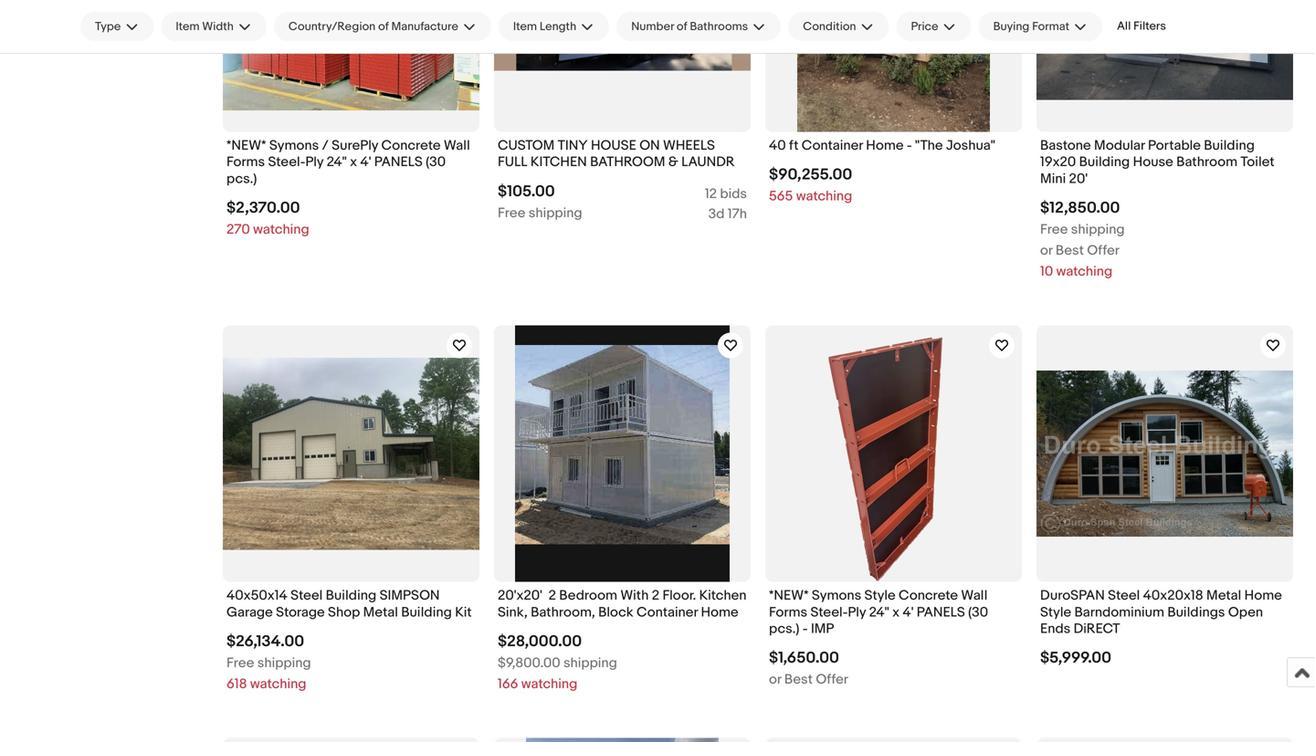 Task type: describe. For each thing, give the bounding box(es) containing it.
durospan steel 40x20x18 metal home style barndominium buildings open ends direct link
[[1040, 588, 1289, 642]]

bathroom,
[[531, 604, 595, 621]]

20'x20'  2 bedroom with 2 floor. kitchen sink, bathroom, block container home
[[498, 588, 747, 621]]

$26,134.00 free shipping 618 watching
[[226, 632, 311, 693]]

bastone modular portable building 19x20 building house bathroom toilet mini 20' image
[[1036, 0, 1293, 100]]

laundr
[[681, 154, 735, 171]]

symons for $2,370.00
[[269, 137, 319, 154]]

price
[[911, 19, 938, 34]]

$2,370.00 270 watching
[[226, 199, 309, 238]]

pcs.) inside *new* symons / sureply concrete wall forms steel-ply 24" x 4' panels (30 pcs.)
[[226, 171, 257, 187]]

270
[[226, 222, 250, 238]]

buying format
[[993, 19, 1069, 34]]

direct
[[1074, 621, 1120, 637]]

pcs.) inside *new* symons style concrete wall forms steel-ply 24" x 4' panels (30 pcs.) - imp
[[769, 621, 799, 637]]

item for item length
[[513, 19, 537, 34]]

20'x20'  2 bedroom with 2 floor. kitchen sink, bathroom, block container home image
[[515, 326, 730, 582]]

item for item width
[[176, 19, 200, 34]]

ply inside *new* symons / sureply concrete wall forms steel-ply 24" x 4' panels (30 pcs.)
[[305, 154, 323, 171]]

$90,255.00 565 watching
[[769, 166, 852, 205]]

wall inside *new* symons / sureply concrete wall forms steel-ply 24" x 4' panels (30 pcs.)
[[444, 137, 470, 154]]

width
[[202, 19, 234, 34]]

concrete inside *new* symons style concrete wall forms steel-ply 24" x 4' panels (30 pcs.) - imp
[[899, 588, 958, 604]]

watching inside "$12,850.00 free shipping or best offer 10 watching"
[[1056, 264, 1112, 280]]

of for number
[[677, 19, 687, 34]]

watching inside $2,370.00 270 watching
[[253, 222, 309, 238]]

565
[[769, 188, 793, 205]]

sink,
[[498, 604, 528, 621]]

symons for $1,650.00
[[812, 588, 861, 604]]

item width
[[176, 19, 234, 34]]

*new* symons / sureply concrete wall forms steel-ply 24" x 4' panels (30 pcs.) link
[[226, 137, 476, 192]]

$5,999.00
[[1040, 649, 1111, 668]]

number of bathrooms button
[[617, 12, 781, 41]]

durospan steel 40x20x18 metal home style barndominium buildings open ends direct
[[1040, 588, 1282, 637]]

portable
[[1148, 137, 1201, 154]]

1 horizontal spatial -
[[907, 137, 912, 154]]

custom tiny house on wheels full kitchen bathroom & laundr link
[[498, 137, 747, 175]]

kitchen
[[699, 588, 747, 604]]

building up shop
[[326, 588, 376, 604]]

metal inside 40x50x14 steel building simpson garage storage shop metal building kit
[[363, 604, 398, 621]]

wall inside *new* symons style concrete wall forms steel-ply 24" x 4' panels (30 pcs.) - imp
[[961, 588, 987, 604]]

manufacture
[[391, 19, 458, 34]]

(30 inside *new* symons style concrete wall forms steel-ply 24" x 4' panels (30 pcs.) - imp
[[968, 604, 988, 621]]

"the
[[915, 137, 943, 154]]

floor.
[[663, 588, 696, 604]]

12 bids free shipping
[[498, 186, 747, 221]]

*new* for $1,650.00
[[769, 588, 809, 604]]

imp
[[811, 621, 834, 637]]

*new* for $2,370.00
[[226, 137, 266, 154]]

full
[[498, 154, 527, 171]]

type
[[95, 19, 121, 34]]

shipping inside 12 bids free shipping
[[529, 205, 582, 221]]

ends
[[1040, 621, 1071, 637]]

condition button
[[788, 12, 889, 41]]

modular
[[1094, 137, 1145, 154]]

joshua"
[[946, 137, 995, 154]]

bastone modular portable building 19x20 building house bathroom toilet mini 20'
[[1040, 137, 1275, 187]]

item length
[[513, 19, 576, 34]]

on
[[639, 137, 660, 154]]

block
[[598, 604, 633, 621]]

durospan
[[1040, 588, 1105, 604]]

steel for $5,999.00
[[1108, 588, 1140, 604]]

mini
[[1040, 171, 1066, 187]]

house
[[1133, 154, 1173, 171]]

building down modular
[[1079, 154, 1130, 171]]

x inside *new* symons / sureply concrete wall forms steel-ply 24" x 4' panels (30 pcs.)
[[350, 154, 357, 171]]

all
[[1117, 19, 1131, 33]]

$105.00
[[498, 182, 555, 201]]

style inside durospan steel 40x20x18 metal home style barndominium buildings open ends direct
[[1040, 604, 1071, 621]]

$90,255.00
[[769, 166, 852, 185]]

166
[[498, 676, 518, 693]]

*new* symons style concrete wall forms steel-ply 24" x 4' panels (30 pcs.) - imp image
[[797, 326, 990, 582]]

storage
[[276, 604, 325, 621]]

2 station portable restroom trailer 7' x 14' unisex image
[[526, 738, 719, 742]]

bastone
[[1040, 137, 1091, 154]]

$2,370.00
[[226, 199, 300, 218]]

custom tiny house on wheels full kitchen bathroom & laundr image
[[494, 0, 751, 71]]

$28,000.00 $9,800.00 shipping 166 watching
[[498, 632, 617, 693]]

type button
[[80, 12, 154, 41]]

best inside $1,650.00 or best offer
[[784, 672, 813, 688]]

$26,134.00
[[226, 632, 304, 652]]

buying
[[993, 19, 1029, 34]]

bathroom
[[590, 154, 665, 171]]

watching inside $90,255.00 565 watching
[[796, 188, 852, 205]]

all filters button
[[1110, 12, 1173, 41]]

forms inside *new* symons / sureply concrete wall forms steel-ply 24" x 4' panels (30 pcs.)
[[226, 154, 265, 171]]

$12,850.00
[[1040, 199, 1120, 218]]

building down "simpson"
[[401, 604, 452, 621]]

open
[[1228, 604, 1263, 621]]

40x50x14 steel building simpson garage storage shop metal building kit image
[[223, 358, 479, 550]]

40 ft container home - "the joshua" link
[[769, 137, 1018, 159]]

free inside 12 bids free shipping
[[498, 205, 525, 221]]

12
[[705, 186, 717, 202]]

40 ft container home - "the joshua" image
[[797, 0, 990, 132]]

618
[[226, 676, 247, 693]]

3d 17h
[[708, 206, 747, 222]]

durospan steel 40x20x18 metal home style barndominium buildings open ends direct image
[[1036, 371, 1293, 537]]

style inside *new* symons style concrete wall forms steel-ply 24" x 4' panels (30 pcs.) - imp
[[864, 588, 896, 604]]

40x20x18
[[1143, 588, 1203, 604]]

*new* symons style concrete wall forms steel-ply 24" x 4' panels (30 pcs.) - imp
[[769, 588, 988, 637]]

barndominium
[[1074, 604, 1164, 621]]

&
[[668, 154, 678, 171]]

container inside 20'x20'  2 bedroom with 2 floor. kitchen sink, bathroom, block container home
[[636, 604, 698, 621]]

panels inside *new* symons / sureply concrete wall forms steel-ply 24" x 4' panels (30 pcs.)
[[374, 154, 423, 171]]

home inside durospan steel 40x20x18 metal home style barndominium buildings open ends direct
[[1244, 588, 1282, 604]]

- inside *new* symons style concrete wall forms steel-ply 24" x 4' panels (30 pcs.) - imp
[[803, 621, 808, 637]]

$1,650.00
[[769, 649, 839, 668]]

item length button
[[498, 12, 609, 41]]

watching inside $28,000.00 $9,800.00 shipping 166 watching
[[521, 676, 577, 693]]

$1,650.00 or best offer
[[769, 649, 848, 688]]

19x20
[[1040, 154, 1076, 171]]

buildings
[[1167, 604, 1225, 621]]

free for $26,134.00
[[226, 655, 254, 672]]

$9,800.00
[[498, 655, 560, 672]]

1 horizontal spatial home
[[866, 137, 904, 154]]



Task type: vqa. For each thing, say whether or not it's contained in the screenshot.
SIMPSON
yes



Task type: locate. For each thing, give the bounding box(es) containing it.
home
[[866, 137, 904, 154], [1244, 588, 1282, 604], [701, 604, 738, 621]]

or up 10
[[1040, 243, 1052, 259]]

0 vertical spatial ply
[[305, 154, 323, 171]]

or down the $1,650.00
[[769, 672, 781, 688]]

free for $12,850.00
[[1040, 222, 1068, 238]]

1 horizontal spatial steel
[[1108, 588, 1140, 604]]

panels inside *new* symons style concrete wall forms steel-ply 24" x 4' panels (30 pcs.) - imp
[[917, 604, 965, 621]]

40x50x14 steel building simpson garage storage shop metal building kit link
[[226, 588, 476, 626]]

price button
[[896, 12, 971, 41]]

building up bathroom
[[1204, 137, 1255, 154]]

24" inside *new* symons style concrete wall forms steel-ply 24" x 4' panels (30 pcs.) - imp
[[869, 604, 889, 621]]

24"
[[327, 154, 347, 171], [869, 604, 889, 621]]

symons inside *new* symons style concrete wall forms steel-ply 24" x 4' panels (30 pcs.) - imp
[[812, 588, 861, 604]]

0 horizontal spatial forms
[[226, 154, 265, 171]]

garage
[[226, 604, 273, 621]]

container
[[802, 137, 863, 154], [636, 604, 698, 621]]

container down the floor.
[[636, 604, 698, 621]]

1 horizontal spatial of
[[677, 19, 687, 34]]

watching down $90,255.00
[[796, 188, 852, 205]]

*new*
[[226, 137, 266, 154], [769, 588, 809, 604]]

*new* inside *new* symons / sureply concrete wall forms steel-ply 24" x 4' panels (30 pcs.)
[[226, 137, 266, 154]]

0 horizontal spatial free
[[226, 655, 254, 672]]

sureply
[[332, 137, 378, 154]]

40x50x14
[[226, 588, 287, 604]]

best down '$12,850.00'
[[1056, 243, 1084, 259]]

steel inside durospan steel 40x20x18 metal home style barndominium buildings open ends direct
[[1108, 588, 1140, 604]]

0 vertical spatial concrete
[[381, 137, 441, 154]]

length
[[540, 19, 576, 34]]

*new* up $2,370.00 at top
[[226, 137, 266, 154]]

country/region of manufacture button
[[274, 12, 491, 41]]

0 horizontal spatial of
[[378, 19, 389, 34]]

condition
[[803, 19, 856, 34]]

0 horizontal spatial steel-
[[268, 154, 305, 171]]

1 horizontal spatial metal
[[1206, 588, 1241, 604]]

1 vertical spatial *new*
[[769, 588, 809, 604]]

0 horizontal spatial style
[[864, 588, 896, 604]]

0 vertical spatial wall
[[444, 137, 470, 154]]

steel- up the imp
[[810, 604, 848, 621]]

steel-
[[268, 154, 305, 171], [810, 604, 848, 621]]

or inside "$12,850.00 free shipping or best offer 10 watching"
[[1040, 243, 1052, 259]]

offer inside "$12,850.00 free shipping or best offer 10 watching"
[[1087, 243, 1120, 259]]

panels
[[374, 154, 423, 171], [917, 604, 965, 621]]

0 vertical spatial best
[[1056, 243, 1084, 259]]

number of bathrooms
[[631, 19, 748, 34]]

2 of from the left
[[677, 19, 687, 34]]

x inside *new* symons style concrete wall forms steel-ply 24" x 4' panels (30 pcs.) - imp
[[892, 604, 900, 621]]

custom tiny house on wheels full kitchen bathroom & laundr
[[498, 137, 735, 171]]

2 up the bathroom,
[[548, 588, 556, 604]]

1 horizontal spatial concrete
[[899, 588, 958, 604]]

4' inside *new* symons / sureply concrete wall forms steel-ply 24" x 4' panels (30 pcs.)
[[360, 154, 371, 171]]

symons up the imp
[[812, 588, 861, 604]]

steel for $26,134.00
[[291, 588, 323, 604]]

0 horizontal spatial panels
[[374, 154, 423, 171]]

kitchen
[[530, 154, 587, 171]]

1 vertical spatial symons
[[812, 588, 861, 604]]

1 horizontal spatial best
[[1056, 243, 1084, 259]]

1 horizontal spatial or
[[1040, 243, 1052, 259]]

1 vertical spatial wall
[[961, 588, 987, 604]]

$28,000.00
[[498, 632, 582, 652]]

free inside "$12,850.00 free shipping or best offer 10 watching"
[[1040, 222, 1068, 238]]

forms up the $1,650.00
[[769, 604, 807, 621]]

2 steel from the left
[[1108, 588, 1140, 604]]

0 vertical spatial forms
[[226, 154, 265, 171]]

metal down "simpson"
[[363, 604, 398, 621]]

1 horizontal spatial container
[[802, 137, 863, 154]]

best
[[1056, 243, 1084, 259], [784, 672, 813, 688]]

2 item from the left
[[513, 19, 537, 34]]

item width button
[[161, 12, 267, 41]]

- left "the
[[907, 137, 912, 154]]

kit
[[455, 604, 472, 621]]

*new* symons / sureply concrete wall forms steel-ply 24" x 4' panels (30 pcs.) image
[[223, 0, 479, 111]]

tiny
[[558, 137, 588, 154]]

0 vertical spatial offer
[[1087, 243, 1120, 259]]

1 horizontal spatial item
[[513, 19, 537, 34]]

shipping inside $26,134.00 free shipping 618 watching
[[257, 655, 311, 672]]

home inside 20'x20'  2 bedroom with 2 floor. kitchen sink, bathroom, block container home
[[701, 604, 738, 621]]

0 vertical spatial *new*
[[226, 137, 266, 154]]

1 vertical spatial x
[[892, 604, 900, 621]]

0 horizontal spatial steel
[[291, 588, 323, 604]]

0 horizontal spatial metal
[[363, 604, 398, 621]]

0 vertical spatial x
[[350, 154, 357, 171]]

metal inside durospan steel 40x20x18 metal home style barndominium buildings open ends direct
[[1206, 588, 1241, 604]]

pcs.)
[[226, 171, 257, 187], [769, 621, 799, 637]]

1 horizontal spatial wall
[[961, 588, 987, 604]]

0 vertical spatial steel-
[[268, 154, 305, 171]]

*new* up the $1,650.00
[[769, 588, 809, 604]]

1 vertical spatial concrete
[[899, 588, 958, 604]]

1 horizontal spatial (30
[[968, 604, 988, 621]]

offer down '$12,850.00'
[[1087, 243, 1120, 259]]

shipping
[[529, 205, 582, 221], [1071, 222, 1125, 238], [257, 655, 311, 672], [563, 655, 617, 672]]

1 vertical spatial panels
[[917, 604, 965, 621]]

40 ft container home - "the joshua"
[[769, 137, 995, 154]]

10
[[1040, 264, 1053, 280]]

of right number
[[677, 19, 687, 34]]

ply down the /
[[305, 154, 323, 171]]

shipping for $12,850.00
[[1071, 222, 1125, 238]]

0 horizontal spatial symons
[[269, 137, 319, 154]]

container up $90,255.00
[[802, 137, 863, 154]]

ft
[[789, 137, 799, 154]]

ply inside *new* symons style concrete wall forms steel-ply 24" x 4' panels (30 pcs.) - imp
[[848, 604, 866, 621]]

x
[[350, 154, 357, 171], [892, 604, 900, 621]]

shipping inside "$12,850.00 free shipping or best offer 10 watching"
[[1071, 222, 1125, 238]]

custom
[[498, 137, 555, 154]]

0 horizontal spatial best
[[784, 672, 813, 688]]

best down the $1,650.00
[[784, 672, 813, 688]]

shipping down '$12,850.00'
[[1071, 222, 1125, 238]]

bids
[[720, 186, 747, 202]]

home left "the
[[866, 137, 904, 154]]

0 horizontal spatial home
[[701, 604, 738, 621]]

or
[[1040, 243, 1052, 259], [769, 672, 781, 688]]

0 vertical spatial container
[[802, 137, 863, 154]]

best inside "$12,850.00 free shipping or best offer 10 watching"
[[1056, 243, 1084, 259]]

watching
[[796, 188, 852, 205], [253, 222, 309, 238], [1056, 264, 1112, 280], [250, 676, 306, 693], [521, 676, 577, 693]]

1 2 from the left
[[548, 588, 556, 604]]

0 horizontal spatial item
[[176, 19, 200, 34]]

*new* inside *new* symons style concrete wall forms steel-ply 24" x 4' panels (30 pcs.) - imp
[[769, 588, 809, 604]]

2 horizontal spatial free
[[1040, 222, 1068, 238]]

item left width
[[176, 19, 200, 34]]

watching right 10
[[1056, 264, 1112, 280]]

forms up $2,370.00 at top
[[226, 154, 265, 171]]

0 horizontal spatial x
[[350, 154, 357, 171]]

2 horizontal spatial home
[[1244, 588, 1282, 604]]

1 horizontal spatial symons
[[812, 588, 861, 604]]

number
[[631, 19, 674, 34]]

filters
[[1133, 19, 1166, 33]]

1 vertical spatial or
[[769, 672, 781, 688]]

2 2 from the left
[[652, 588, 659, 604]]

0 horizontal spatial pcs.)
[[226, 171, 257, 187]]

building
[[1204, 137, 1255, 154], [1079, 154, 1130, 171], [326, 588, 376, 604], [401, 604, 452, 621]]

1 horizontal spatial x
[[892, 604, 900, 621]]

0 horizontal spatial *new*
[[226, 137, 266, 154]]

24" inside *new* symons / sureply concrete wall forms steel-ply 24" x 4' panels (30 pcs.)
[[327, 154, 347, 171]]

0 horizontal spatial container
[[636, 604, 698, 621]]

1 horizontal spatial free
[[498, 205, 525, 221]]

1 vertical spatial pcs.)
[[769, 621, 799, 637]]

shipping for $28,000.00
[[563, 655, 617, 672]]

pcs.) up the $1,650.00
[[769, 621, 799, 637]]

1 vertical spatial best
[[784, 672, 813, 688]]

watching down $9,800.00
[[521, 676, 577, 693]]

free
[[498, 205, 525, 221], [1040, 222, 1068, 238], [226, 655, 254, 672]]

1 steel from the left
[[291, 588, 323, 604]]

0 vertical spatial or
[[1040, 243, 1052, 259]]

40x50x14 steel building simpson garage storage shop metal building kit
[[226, 588, 472, 621]]

/
[[322, 137, 329, 154]]

steel- inside *new* symons style concrete wall forms steel-ply 24" x 4' panels (30 pcs.) - imp
[[810, 604, 848, 621]]

symons inside *new* symons / sureply concrete wall forms steel-ply 24" x 4' panels (30 pcs.)
[[269, 137, 319, 154]]

shipping for $26,134.00
[[257, 655, 311, 672]]

1 horizontal spatial offer
[[1087, 243, 1120, 259]]

0 horizontal spatial 4'
[[360, 154, 371, 171]]

watching right the '618'
[[250, 676, 306, 693]]

0 horizontal spatial ply
[[305, 154, 323, 171]]

0 horizontal spatial concrete
[[381, 137, 441, 154]]

0 vertical spatial symons
[[269, 137, 319, 154]]

0 horizontal spatial 24"
[[327, 154, 347, 171]]

watching down $2,370.00 at top
[[253, 222, 309, 238]]

of for country/region
[[378, 19, 389, 34]]

item
[[176, 19, 200, 34], [513, 19, 537, 34]]

home up open
[[1244, 588, 1282, 604]]

1 horizontal spatial panels
[[917, 604, 965, 621]]

offer inside $1,650.00 or best offer
[[816, 672, 848, 688]]

country/region of manufacture
[[288, 19, 458, 34]]

all filters
[[1117, 19, 1166, 33]]

with
[[620, 588, 649, 604]]

home down kitchen
[[701, 604, 738, 621]]

simpson
[[380, 588, 440, 604]]

or inside $1,650.00 or best offer
[[769, 672, 781, 688]]

steel inside 40x50x14 steel building simpson garage storage shop metal building kit
[[291, 588, 323, 604]]

shipping inside $28,000.00 $9,800.00 shipping 166 watching
[[563, 655, 617, 672]]

1 horizontal spatial 2
[[652, 588, 659, 604]]

metal up open
[[1206, 588, 1241, 604]]

0 vertical spatial panels
[[374, 154, 423, 171]]

*new* symons style concrete wall forms steel-ply 24" x 4' panels (30 pcs.) - imp link
[[769, 588, 1018, 642]]

1 vertical spatial container
[[636, 604, 698, 621]]

free inside $26,134.00 free shipping 618 watching
[[226, 655, 254, 672]]

1 horizontal spatial steel-
[[810, 604, 848, 621]]

concrete inside *new* symons / sureply concrete wall forms steel-ply 24" x 4' panels (30 pcs.)
[[381, 137, 441, 154]]

country/region
[[288, 19, 376, 34]]

bathrooms
[[690, 19, 748, 34]]

1 vertical spatial (30
[[968, 604, 988, 621]]

1 vertical spatial -
[[803, 621, 808, 637]]

free down '$12,850.00'
[[1040, 222, 1068, 238]]

shipping down $28,000.00
[[563, 655, 617, 672]]

forms inside *new* symons style concrete wall forms steel-ply 24" x 4' panels (30 pcs.) - imp
[[769, 604, 807, 621]]

shipping down $105.00
[[529, 205, 582, 221]]

offer down the $1,650.00
[[816, 672, 848, 688]]

0 vertical spatial -
[[907, 137, 912, 154]]

1 horizontal spatial forms
[[769, 604, 807, 621]]

house
[[591, 137, 636, 154]]

ply up $1,650.00 or best offer
[[848, 604, 866, 621]]

0 vertical spatial 24"
[[327, 154, 347, 171]]

1 vertical spatial 24"
[[869, 604, 889, 621]]

20'
[[1069, 171, 1088, 187]]

0 horizontal spatial -
[[803, 621, 808, 637]]

offer
[[1087, 243, 1120, 259], [816, 672, 848, 688]]

free up the '618'
[[226, 655, 254, 672]]

0 horizontal spatial or
[[769, 672, 781, 688]]

pcs.) up $2,370.00 at top
[[226, 171, 257, 187]]

free down $105.00
[[498, 205, 525, 221]]

steel- up $2,370.00 at top
[[268, 154, 305, 171]]

0 vertical spatial 4'
[[360, 154, 371, 171]]

container inside 40 ft container home - "the joshua" link
[[802, 137, 863, 154]]

0 horizontal spatial (30
[[426, 154, 446, 171]]

toilet
[[1241, 154, 1275, 171]]

bastone modular portable building 19x20 building house bathroom toilet mini 20' link
[[1040, 137, 1289, 192]]

2 right with
[[652, 588, 659, 604]]

1 vertical spatial ply
[[848, 604, 866, 621]]

1 item from the left
[[176, 19, 200, 34]]

20'x20'  2 bedroom with 2 floor. kitchen sink, bathroom, block container home link
[[498, 588, 747, 626]]

- left the imp
[[803, 621, 808, 637]]

1 horizontal spatial style
[[1040, 604, 1071, 621]]

steel up storage
[[291, 588, 323, 604]]

symons left the /
[[269, 137, 319, 154]]

buying format button
[[979, 12, 1102, 41]]

$12,850.00 free shipping or best offer 10 watching
[[1040, 199, 1125, 280]]

1 horizontal spatial pcs.)
[[769, 621, 799, 637]]

0 horizontal spatial offer
[[816, 672, 848, 688]]

4' inside *new* symons style concrete wall forms steel-ply 24" x 4' panels (30 pcs.) - imp
[[903, 604, 914, 621]]

(30 inside *new* symons / sureply concrete wall forms steel-ply 24" x 4' panels (30 pcs.)
[[426, 154, 446, 171]]

0 vertical spatial pcs.)
[[226, 171, 257, 187]]

0 horizontal spatial wall
[[444, 137, 470, 154]]

1 of from the left
[[378, 19, 389, 34]]

bathroom
[[1176, 154, 1237, 171]]

1 vertical spatial steel-
[[810, 604, 848, 621]]

of left manufacture
[[378, 19, 389, 34]]

0 vertical spatial (30
[[426, 154, 446, 171]]

watching inside $26,134.00 free shipping 618 watching
[[250, 676, 306, 693]]

1 vertical spatial offer
[[816, 672, 848, 688]]

shipping down $26,134.00
[[257, 655, 311, 672]]

1 horizontal spatial 24"
[[869, 604, 889, 621]]

item left 'length'
[[513, 19, 537, 34]]

steel up barndominium
[[1108, 588, 1140, 604]]

steel- inside *new* symons / sureply concrete wall forms steel-ply 24" x 4' panels (30 pcs.)
[[268, 154, 305, 171]]

wheels
[[663, 137, 715, 154]]

1 horizontal spatial 4'
[[903, 604, 914, 621]]

1 horizontal spatial ply
[[848, 604, 866, 621]]

1 horizontal spatial *new*
[[769, 588, 809, 604]]

1 vertical spatial 4'
[[903, 604, 914, 621]]

0 horizontal spatial 2
[[548, 588, 556, 604]]

2
[[548, 588, 556, 604], [652, 588, 659, 604]]

metal
[[1206, 588, 1241, 604], [363, 604, 398, 621]]

1 vertical spatial forms
[[769, 604, 807, 621]]



